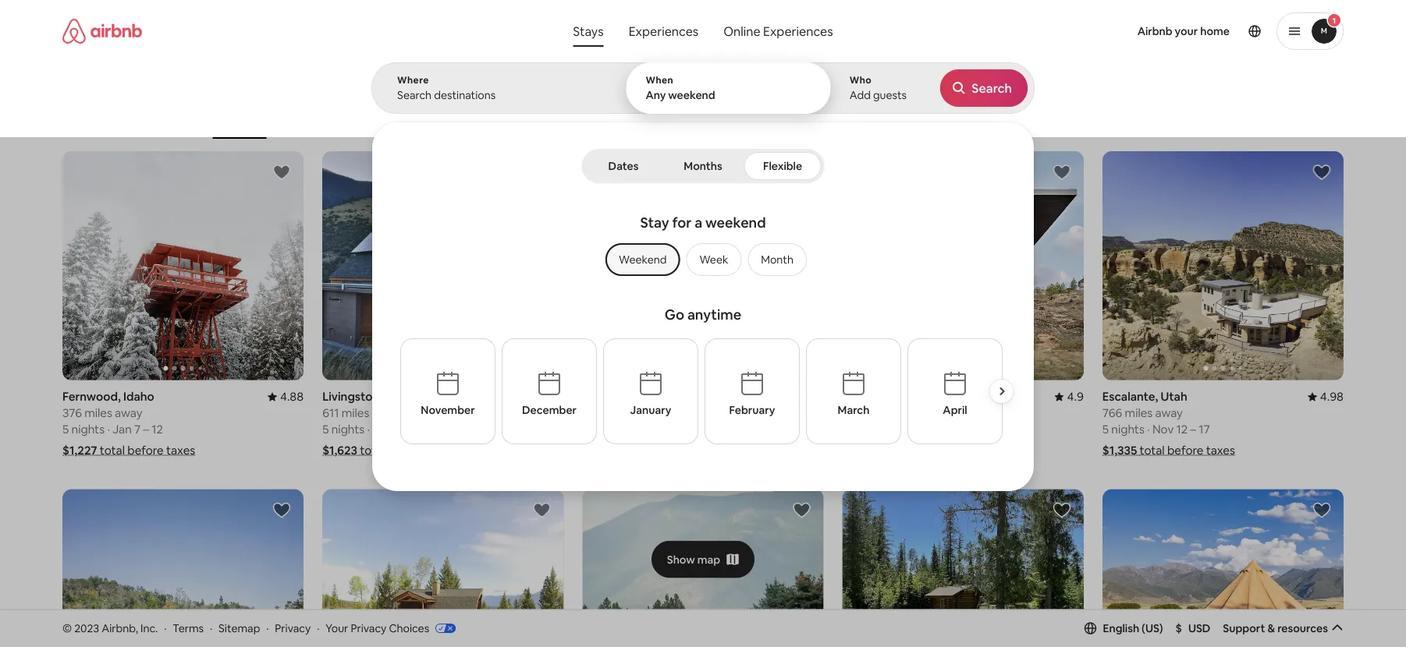 Task type: vqa. For each thing, say whether or not it's contained in the screenshot.
Add to wishlist: Whitefish, Montana icon
yes



Task type: locate. For each thing, give the bounding box(es) containing it.
3 taxes from the left
[[427, 444, 456, 459]]

5 total from the left
[[1140, 444, 1165, 459]]

(us)
[[1142, 622, 1164, 636]]

· down the escalante,
[[1148, 422, 1150, 438]]

· left 26
[[367, 422, 370, 438]]

– inside penticton, canada 379 miles away apr 7 – 12 $535 total before taxes
[[924, 422, 930, 438]]

26
[[396, 422, 410, 438]]

1 inside dropdown button
[[1333, 15, 1337, 25]]

nov down "utah"
[[1153, 422, 1174, 438]]

4.88
[[280, 390, 304, 405]]

utah
[[1161, 390, 1188, 405]]

miles
[[84, 406, 112, 421], [603, 406, 631, 421], [342, 406, 369, 421], [865, 406, 893, 421], [1125, 406, 1153, 421]]

terms · sitemap · privacy ·
[[173, 622, 320, 636]]

2 – from the left
[[412, 422, 418, 438]]

nevada
[[583, 390, 624, 405]]

total down jan
[[100, 444, 125, 459]]

nov left 26
[[373, 422, 394, 438]]

3 total from the left
[[360, 444, 385, 459]]

379
[[843, 406, 862, 421]]

away inside nevada city, california 381 miles away 5 nights $912 total before taxes
[[634, 406, 661, 421]]

tab list
[[585, 149, 822, 183]]

february button
[[704, 339, 800, 445]]

privacy
[[275, 622, 311, 636], [351, 622, 387, 636]]

$ usd
[[1176, 622, 1211, 636]]

– right jan
[[143, 422, 149, 438]]

airbnb,
[[102, 622, 138, 636]]

5 inside the livingston, montana 611 miles away 5 nights · nov 26 – dec 1 $1,623 total before taxes
[[323, 422, 329, 438]]

group containing weekend
[[600, 244, 807, 276]]

tab list inside the stays tab panel
[[585, 149, 822, 183]]

7 inside "fernwood, idaho 376 miles away 5 nights · jan 7 – 12 $1,227 total before taxes"
[[134, 422, 141, 438]]

away up jan
[[115, 406, 142, 421]]

miles down penticton,
[[865, 406, 893, 421]]

$
[[1176, 622, 1183, 636]]

total inside the livingston, montana 611 miles away 5 nights · nov 26 – dec 1 $1,623 total before taxes
[[360, 444, 385, 459]]

homes right 'tiny'
[[746, 116, 776, 128]]

taxes inside penticton, canada 379 miles away apr 7 – 12 $535 total before taxes
[[938, 444, 967, 459]]

1 nov from the left
[[373, 422, 394, 438]]

0 vertical spatial weekend
[[668, 88, 716, 102]]

2 taxes from the left
[[677, 444, 706, 459]]

4 away from the left
[[895, 406, 923, 421]]

·
[[107, 422, 110, 438], [367, 422, 370, 438], [1148, 422, 1150, 438], [164, 622, 167, 636], [210, 622, 213, 636], [266, 622, 269, 636], [317, 622, 320, 636]]

nights
[[71, 422, 105, 438], [592, 422, 625, 438], [332, 422, 365, 438], [1112, 422, 1145, 438]]

2 7 from the left
[[915, 422, 922, 438]]

apr
[[893, 422, 913, 438]]

12 left the 17
[[1177, 422, 1188, 438]]

1 5 from the left
[[62, 422, 69, 438]]

1 horizontal spatial privacy
[[351, 622, 387, 636]]

nov inside the livingston, montana 611 miles away 5 nights · nov 26 – dec 1 $1,623 total before taxes
[[373, 422, 394, 438]]

stay
[[640, 214, 669, 232]]

0 horizontal spatial 7
[[134, 422, 141, 438]]

away for livingston, montana 611 miles away 5 nights · nov 26 – dec 1 $1,623 total before taxes
[[372, 406, 400, 421]]

1 miles from the left
[[84, 406, 112, 421]]

4.91 out of 5 average rating image
[[788, 390, 824, 405]]

weekend right a
[[706, 214, 766, 232]]

0 horizontal spatial privacy
[[275, 622, 311, 636]]

766
[[1103, 406, 1123, 421]]

total down the apr
[[872, 444, 897, 459]]

381
[[583, 406, 601, 421]]

flexible
[[763, 159, 803, 173]]

group inside stay for a weekend group
[[600, 244, 807, 276]]

2 nov from the left
[[1153, 422, 1174, 438]]

7 inside penticton, canada 379 miles away apr 7 – 12 $535 total before taxes
[[915, 422, 922, 438]]

3 5 from the left
[[323, 422, 329, 438]]

nights up $1,335
[[1112, 422, 1145, 438]]

2 away from the left
[[634, 406, 661, 421]]

add to wishlist: nevada city, california image
[[793, 163, 812, 182]]

who
[[850, 74, 872, 86]]

$535
[[843, 444, 869, 459]]

– for 766 miles away
[[1191, 422, 1197, 438]]

miles down fernwood,
[[84, 406, 112, 421]]

4.89
[[540, 390, 564, 405]]

3 away from the left
[[372, 406, 400, 421]]

nights inside "fernwood, idaho 376 miles away 5 nights · jan 7 – 12 $1,227 total before taxes"
[[71, 422, 105, 438]]

before inside escalante, utah 766 miles away 5 nights · nov 12 – 17 $1,335 total before taxes
[[1168, 444, 1204, 459]]

– right 26
[[412, 422, 418, 438]]

1 horizontal spatial nov
[[1153, 422, 1174, 438]]

total right the "$912"
[[611, 444, 636, 459]]

1 horizontal spatial 12
[[933, 422, 944, 438]]

nights down the 381
[[592, 422, 625, 438]]

go anytime group
[[400, 300, 1021, 471]]

miles inside nevada city, california 381 miles away 5 nights $912 total before taxes
[[603, 406, 631, 421]]

· left jan
[[107, 422, 110, 438]]

5 down 376
[[62, 422, 69, 438]]

group containing amazing views
[[62, 78, 1077, 139]]

1 12 from the left
[[152, 422, 163, 438]]

3 miles from the left
[[342, 406, 369, 421]]

1 horizontal spatial 7
[[915, 422, 922, 438]]

4 – from the left
[[1191, 422, 1197, 438]]

3 12 from the left
[[1177, 422, 1188, 438]]

experiences
[[629, 23, 699, 39], [763, 23, 833, 39]]

taxes inside nevada city, california 381 miles away 5 nights $912 total before taxes
[[677, 444, 706, 459]]

5 away from the left
[[1156, 406, 1183, 421]]

5 inside "fernwood, idaho 376 miles away 5 nights · jan 7 – 12 $1,227 total before taxes"
[[62, 422, 69, 438]]

miles down the escalante,
[[1125, 406, 1153, 421]]

privacy left your
[[275, 622, 311, 636]]

english
[[1103, 622, 1140, 636]]

· right inc.
[[164, 622, 167, 636]]

1 inside the livingston, montana 611 miles away 5 nights · nov 26 – dec 1 $1,623 total before taxes
[[445, 422, 450, 438]]

– left the 17
[[1191, 422, 1197, 438]]

tiny
[[726, 116, 744, 128]]

who add guests
[[850, 74, 907, 102]]

fernwood,
[[62, 390, 121, 405]]

2 before from the left
[[638, 444, 675, 459]]

5 down "766" at the right of the page
[[1103, 422, 1109, 438]]

3 nights from the left
[[332, 422, 365, 438]]

terms link
[[173, 622, 204, 636]]

– inside "fernwood, idaho 376 miles away 5 nights · jan 7 – 12 $1,227 total before taxes"
[[143, 422, 149, 438]]

experiences right online
[[763, 23, 833, 39]]

add to wishlist: penticton, canada image
[[1053, 163, 1072, 182]]

nights inside escalante, utah 766 miles away 5 nights · nov 12 – 17 $1,335 total before taxes
[[1112, 422, 1145, 438]]

– inside the livingston, montana 611 miles away 5 nights · nov 26 – dec 1 $1,623 total before taxes
[[412, 422, 418, 438]]

5 before from the left
[[1168, 444, 1204, 459]]

4.9
[[1067, 390, 1084, 405]]

total inside escalante, utah 766 miles away 5 nights · nov 12 – 17 $1,335 total before taxes
[[1140, 444, 1165, 459]]

away down "utah"
[[1156, 406, 1183, 421]]

12 inside escalante, utah 766 miles away 5 nights · nov 12 – 17 $1,335 total before taxes
[[1177, 422, 1188, 438]]

miles inside escalante, utah 766 miles away 5 nights · nov 12 – 17 $1,335 total before taxes
[[1125, 406, 1153, 421]]

4 total from the left
[[872, 444, 897, 459]]

airbnb
[[1138, 24, 1173, 38]]

4 5 from the left
[[1103, 422, 1109, 438]]

nights inside the livingston, montana 611 miles away 5 nights · nov 26 – dec 1 $1,623 total before taxes
[[332, 422, 365, 438]]

amazing views
[[635, 115, 701, 127]]

group
[[62, 78, 1077, 139], [62, 151, 304, 381], [323, 151, 564, 381], [583, 151, 824, 381], [843, 151, 1084, 381], [1103, 151, 1344, 381], [600, 244, 807, 276], [62, 490, 304, 648], [323, 490, 564, 648], [583, 490, 824, 648], [843, 490, 1084, 648], [1103, 490, 1344, 648]]

weekend up views
[[668, 88, 716, 102]]

map
[[698, 553, 721, 567]]

4 before from the left
[[900, 444, 936, 459]]

total right $1,623
[[360, 444, 385, 459]]

4 nights from the left
[[1112, 422, 1145, 438]]

montana
[[385, 390, 433, 405]]

12 right jan
[[152, 422, 163, 438]]

1 – from the left
[[143, 422, 149, 438]]

miles inside "fernwood, idaho 376 miles away 5 nights · jan 7 – 12 $1,227 total before taxes"
[[84, 406, 112, 421]]

0 horizontal spatial 12
[[152, 422, 163, 438]]

away inside penticton, canada 379 miles away apr 7 – 12 $535 total before taxes
[[895, 406, 923, 421]]

choices
[[389, 622, 429, 636]]

0 horizontal spatial nov
[[373, 422, 394, 438]]

4 taxes from the left
[[938, 444, 967, 459]]

2 nights from the left
[[592, 422, 625, 438]]

Where field
[[397, 88, 601, 102]]

1 nights from the left
[[71, 422, 105, 438]]

1 vertical spatial 1
[[445, 422, 450, 438]]

2 5 from the left
[[583, 422, 589, 438]]

1 vertical spatial weekend
[[706, 214, 766, 232]]

nov inside escalante, utah 766 miles away 5 nights · nov 12 – 17 $1,335 total before taxes
[[1153, 422, 1174, 438]]

canada
[[902, 390, 944, 405]]

1 horizontal spatial experiences
[[763, 23, 833, 39]]

before down jan
[[127, 444, 164, 459]]

away inside the livingston, montana 611 miles away 5 nights · nov 26 – dec 1 $1,623 total before taxes
[[372, 406, 400, 421]]

before inside "fernwood, idaho 376 miles away 5 nights · jan 7 – 12 $1,227 total before taxes"
[[127, 444, 164, 459]]

weekend
[[619, 253, 667, 267]]

before down january at left bottom
[[638, 444, 675, 459]]

add to wishlist: santa rosa, california image
[[273, 502, 291, 520]]

your privacy choices link
[[326, 622, 456, 637]]

omg!
[[575, 116, 601, 128]]

7 right the apr
[[915, 422, 922, 438]]

1 total from the left
[[100, 444, 125, 459]]

miles for escalante, utah 766 miles away 5 nights · nov 12 – 17 $1,335 total before taxes
[[1125, 406, 1153, 421]]

0 horizontal spatial homes
[[746, 116, 776, 128]]

1 horizontal spatial homes
[[913, 115, 943, 127]]

5 inside nevada city, california 381 miles away 5 nights $912 total before taxes
[[583, 422, 589, 438]]

miles down nevada at the bottom left
[[603, 406, 631, 421]]

away inside escalante, utah 766 miles away 5 nights · nov 12 – 17 $1,335 total before taxes
[[1156, 406, 1183, 421]]

total
[[100, 444, 125, 459], [611, 444, 636, 459], [360, 444, 385, 459], [872, 444, 897, 459], [1140, 444, 1165, 459]]

away down city,
[[634, 406, 661, 421]]

miles inside the livingston, montana 611 miles away 5 nights · nov 26 – dec 1 $1,623 total before taxes
[[342, 406, 369, 421]]

total right $1,335
[[1140, 444, 1165, 459]]

2 horizontal spatial 12
[[1177, 422, 1188, 438]]

12 down april
[[933, 422, 944, 438]]

away up the apr
[[895, 406, 923, 421]]

privacy right your
[[351, 622, 387, 636]]

total inside "fernwood, idaho 376 miles away 5 nights · jan 7 – 12 $1,227 total before taxes"
[[100, 444, 125, 459]]

2 total from the left
[[611, 444, 636, 459]]

resources
[[1278, 622, 1329, 636]]

miles inside penticton, canada 379 miles away apr 7 – 12 $535 total before taxes
[[865, 406, 893, 421]]

show
[[667, 553, 695, 567]]

before down the apr
[[900, 444, 936, 459]]

7
[[134, 422, 141, 438], [915, 422, 922, 438]]

privacy link
[[275, 622, 311, 636]]

support & resources button
[[1223, 622, 1344, 636]]

5 miles from the left
[[1125, 406, 1153, 421]]

add to wishlist: escalante, utah image
[[1313, 163, 1332, 182]]

1 before from the left
[[127, 444, 164, 459]]

None search field
[[372, 0, 1035, 492]]

tab list containing dates
[[585, 149, 822, 183]]

december
[[522, 404, 576, 418]]

5
[[62, 422, 69, 438], [583, 422, 589, 438], [323, 422, 329, 438], [1103, 422, 1109, 438]]

3 – from the left
[[924, 422, 930, 438]]

experiences up when
[[629, 23, 699, 39]]

november button
[[400, 339, 495, 445]]

1 privacy from the left
[[275, 622, 311, 636]]

before down 26
[[388, 444, 424, 459]]

stay for a weekend
[[640, 214, 766, 232]]

anytime
[[688, 306, 742, 324]]

before
[[127, 444, 164, 459], [638, 444, 675, 459], [388, 444, 424, 459], [900, 444, 936, 459], [1168, 444, 1204, 459]]

nights up $1,227
[[71, 422, 105, 438]]

1 horizontal spatial 1
[[1333, 15, 1337, 25]]

0 vertical spatial 1
[[1333, 15, 1337, 25]]

stay for a weekend group
[[450, 208, 957, 300]]

add to wishlist: invermere, canada image
[[533, 502, 551, 520]]

1 7 from the left
[[134, 422, 141, 438]]

3 before from the left
[[388, 444, 424, 459]]

nov
[[373, 422, 394, 438], [1153, 422, 1174, 438]]

5 down the 381
[[583, 422, 589, 438]]

away for fernwood, idaho 376 miles away 5 nights · jan 7 – 12 $1,227 total before taxes
[[115, 406, 142, 421]]

2 miles from the left
[[603, 406, 631, 421]]

away for escalante, utah 766 miles away 5 nights · nov 12 – 17 $1,335 total before taxes
[[1156, 406, 1183, 421]]

profile element
[[860, 0, 1344, 62]]

nights for $1,335
[[1112, 422, 1145, 438]]

7 right jan
[[134, 422, 141, 438]]

12 inside penticton, canada 379 miles away apr 7 – 12 $535 total before taxes
[[933, 422, 944, 438]]

4.89 out of 5 average rating image
[[528, 390, 564, 405]]

away inside "fernwood, idaho 376 miles away 5 nights · jan 7 – 12 $1,227 total before taxes"
[[115, 406, 142, 421]]

nights inside nevada city, california 381 miles away 5 nights $912 total before taxes
[[592, 422, 625, 438]]

1 experiences from the left
[[629, 23, 699, 39]]

5 inside escalante, utah 766 miles away 5 nights · nov 12 – 17 $1,335 total before taxes
[[1103, 422, 1109, 438]]

4.9 out of 5 average rating image
[[1055, 390, 1084, 405]]

before down the 17
[[1168, 444, 1204, 459]]

guests
[[873, 88, 907, 102]]

2 12 from the left
[[933, 422, 944, 438]]

– inside escalante, utah 766 miles away 5 nights · nov 12 – 17 $1,335 total before taxes
[[1191, 422, 1197, 438]]

5 down 611
[[323, 422, 329, 438]]

0 horizontal spatial experiences
[[629, 23, 699, 39]]

– right the apr
[[924, 422, 930, 438]]

0 horizontal spatial 1
[[445, 422, 450, 438]]

4 miles from the left
[[865, 406, 893, 421]]

away up 26
[[372, 406, 400, 421]]

miles down livingston,
[[342, 406, 369, 421]]

homes
[[913, 115, 943, 127], [746, 116, 776, 128]]

add to wishlist: fernwood, idaho image
[[273, 163, 291, 182]]

nights for $1,227
[[71, 422, 105, 438]]

airbnb your home link
[[1128, 15, 1240, 48]]

5 taxes from the left
[[1207, 444, 1236, 459]]

1 taxes from the left
[[166, 444, 195, 459]]

1 away from the left
[[115, 406, 142, 421]]

weekend inside when any weekend
[[668, 88, 716, 102]]

homes right historical
[[913, 115, 943, 127]]

city,
[[627, 390, 652, 405]]

&
[[1268, 622, 1276, 636]]

show map
[[667, 553, 721, 567]]

online experiences link
[[711, 16, 846, 47]]

taxes inside escalante, utah 766 miles away 5 nights · nov 12 – 17 $1,335 total before taxes
[[1207, 444, 1236, 459]]

nights up $1,623
[[332, 422, 365, 438]]



Task type: describe. For each thing, give the bounding box(es) containing it.
before inside the livingston, montana 611 miles away 5 nights · nov 26 – dec 1 $1,623 total before taxes
[[388, 444, 424, 459]]

© 2023 airbnb, inc. ·
[[62, 622, 167, 636]]

2023
[[74, 622, 99, 636]]

for
[[672, 214, 692, 232]]

4.98
[[1321, 390, 1344, 405]]

january button
[[603, 339, 698, 445]]

add
[[850, 88, 871, 102]]

home
[[1201, 24, 1230, 38]]

5 for 1
[[323, 422, 329, 438]]

· left your
[[317, 622, 320, 636]]

april button
[[907, 339, 1003, 445]]

fernwood, idaho 376 miles away 5 nights · jan 7 – 12 $1,227 total before taxes
[[62, 390, 195, 459]]

jan
[[113, 422, 132, 438]]

4.98 out of 5 average rating image
[[1308, 390, 1344, 405]]

english (us) button
[[1085, 622, 1164, 636]]

homes for tiny homes
[[746, 116, 776, 128]]

· left privacy 'link'
[[266, 622, 269, 636]]

english (us)
[[1103, 622, 1164, 636]]

· right the terms link
[[210, 622, 213, 636]]

· inside escalante, utah 766 miles away 5 nights · nov 12 – 17 $1,335 total before taxes
[[1148, 422, 1150, 438]]

flexible button
[[744, 152, 822, 180]]

taxes inside the livingston, montana 611 miles away 5 nights · nov 26 – dec 1 $1,623 total before taxes
[[427, 444, 456, 459]]

· inside the livingston, montana 611 miles away 5 nights · nov 26 – dec 1 $1,623 total before taxes
[[367, 422, 370, 438]]

escalante, utah 766 miles away 5 nights · nov 12 – 17 $1,335 total before taxes
[[1103, 390, 1236, 459]]

month
[[761, 253, 794, 267]]

display total before taxes switch
[[1303, 99, 1331, 118]]

support
[[1223, 622, 1266, 636]]

week
[[700, 253, 729, 267]]

january
[[630, 404, 671, 418]]

historical
[[870, 115, 911, 127]]

miles for penticton, canada 379 miles away apr 7 – 12 $535 total before taxes
[[865, 406, 893, 421]]

go
[[665, 306, 685, 324]]

$912
[[583, 444, 608, 459]]

2 privacy from the left
[[351, 622, 387, 636]]

airbnb your home
[[1138, 24, 1230, 38]]

add to wishlist: whitehall, montana image
[[1313, 502, 1332, 520]]

idaho
[[123, 390, 154, 405]]

total inside penticton, canada 379 miles away apr 7 – 12 $535 total before taxes
[[872, 444, 897, 459]]

dates button
[[585, 152, 662, 180]]

before inside nevada city, california 381 miles away 5 nights $912 total before taxes
[[638, 444, 675, 459]]

weekend inside group
[[706, 214, 766, 232]]

amazing
[[635, 115, 674, 127]]

nov for nov 26 – dec 1
[[373, 422, 394, 438]]

terms
[[173, 622, 204, 636]]

5 for $1,227
[[62, 422, 69, 438]]

$1,227
[[62, 444, 97, 459]]

stays button
[[561, 16, 616, 47]]

livingston, montana 611 miles away 5 nights · nov 26 – dec 1 $1,623 total before taxes
[[323, 390, 456, 459]]

12 inside "fernwood, idaho 376 miles away 5 nights · jan 7 – 12 $1,227 total before taxes"
[[152, 422, 163, 438]]

your
[[326, 622, 348, 636]]

skiing
[[977, 116, 1003, 128]]

1 button
[[1277, 12, 1344, 50]]

mansions
[[499, 116, 540, 128]]

nov for nov 12 – 17
[[1153, 422, 1174, 438]]

stays tab panel
[[372, 62, 1035, 492]]

dates
[[609, 159, 639, 173]]

miles for fernwood, idaho 376 miles away 5 nights · jan 7 – 12 $1,227 total before taxes
[[84, 406, 112, 421]]

nights for 1
[[332, 422, 365, 438]]

usd
[[1189, 622, 1211, 636]]

none search field containing stay for a weekend
[[372, 0, 1035, 492]]

when any weekend
[[646, 74, 716, 102]]

before inside penticton, canada 379 miles away apr 7 – 12 $535 total before taxes
[[900, 444, 936, 459]]

· inside "fernwood, idaho 376 miles away 5 nights · jan 7 – 12 $1,227 total before taxes"
[[107, 422, 110, 438]]

trending
[[803, 116, 842, 128]]

experiences inside button
[[629, 23, 699, 39]]

4.88 out of 5 average rating image
[[268, 390, 304, 405]]

experiences button
[[616, 16, 711, 47]]

taxes inside "fernwood, idaho 376 miles away 5 nights · jan 7 – 12 $1,227 total before taxes"
[[166, 444, 195, 459]]

support & resources
[[1223, 622, 1329, 636]]

a
[[695, 214, 703, 232]]

homes for historical homes
[[913, 115, 943, 127]]

where
[[397, 74, 429, 86]]

tiny homes
[[726, 116, 776, 128]]

– for 376 miles away
[[143, 422, 149, 438]]

away for penticton, canada 379 miles away apr 7 – 12 $535 total before taxes
[[895, 406, 923, 421]]

escalante,
[[1103, 390, 1159, 405]]

inc.
[[141, 622, 158, 636]]

376
[[62, 406, 82, 421]]

rooms
[[367, 116, 397, 128]]

5 for $1,335
[[1103, 422, 1109, 438]]

611
[[323, 406, 339, 421]]

november
[[421, 404, 475, 418]]

nevada city, california 381 miles away 5 nights $912 total before taxes
[[583, 390, 707, 459]]

– for 611 miles away
[[412, 422, 418, 438]]

show map button
[[652, 541, 755, 579]]

your
[[1175, 24, 1198, 38]]

go anytime
[[665, 306, 742, 324]]

april
[[943, 404, 967, 418]]

when
[[646, 74, 674, 86]]

$1,335
[[1103, 444, 1138, 459]]

california
[[654, 390, 707, 405]]

17
[[1199, 422, 1210, 438]]

add to wishlist: whitefish, montana image
[[1053, 502, 1072, 520]]

online
[[724, 23, 761, 39]]

march button
[[806, 339, 901, 445]]

sitemap
[[219, 622, 260, 636]]

2 experiences from the left
[[763, 23, 833, 39]]

february
[[729, 404, 775, 418]]

miles for livingston, montana 611 miles away 5 nights · nov 26 – dec 1 $1,623 total before taxes
[[342, 406, 369, 421]]

december button
[[502, 339, 597, 445]]

add to wishlist: columbia falls, montana image
[[793, 502, 812, 520]]

historical homes
[[870, 115, 943, 127]]

©
[[62, 622, 72, 636]]

penticton,
[[843, 390, 899, 405]]

any
[[646, 88, 666, 102]]

$1,623
[[323, 444, 358, 459]]

4.91
[[800, 390, 824, 405]]

what can we help you find? tab list
[[561, 16, 711, 47]]

total inside nevada city, california 381 miles away 5 nights $912 total before taxes
[[611, 444, 636, 459]]

march
[[838, 404, 870, 418]]



